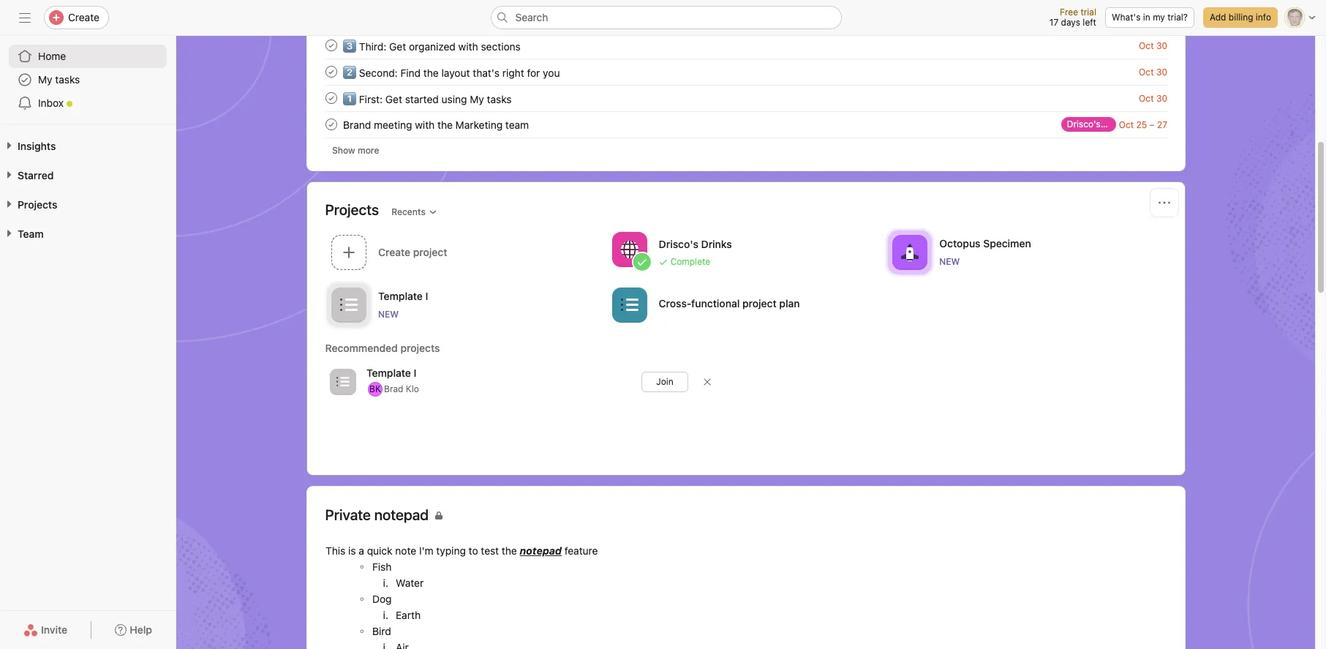 Task type: locate. For each thing, give the bounding box(es) containing it.
second:
[[359, 66, 398, 79]]

1 horizontal spatial new
[[940, 256, 960, 267]]

0 horizontal spatial notepad
[[374, 506, 429, 523]]

2️⃣ second: find the layout that's right for you
[[343, 66, 560, 79]]

2 completed image from the top
[[322, 116, 340, 133]]

recents button
[[385, 202, 444, 222]]

1 vertical spatial drisco's
[[659, 238, 699, 250]]

dog
[[372, 593, 392, 605]]

1 vertical spatial completed checkbox
[[322, 116, 340, 133]]

completed image for 3️⃣
[[322, 37, 340, 54]]

this is a quick note i'm typing to test the notepad feature
[[325, 545, 598, 557]]

completed image left 1️⃣
[[322, 89, 340, 107]]

completed checkbox left "3️⃣"
[[322, 37, 340, 54]]

oct for 2️⃣ second: find the layout that's right for you
[[1139, 66, 1154, 77]]

completed image left the 2️⃣
[[322, 63, 340, 81]]

using
[[441, 93, 467, 105]]

0 horizontal spatial tasks
[[55, 73, 80, 86]]

2 vertical spatial oct 30 button
[[1139, 93, 1168, 104]]

0 horizontal spatial projects
[[18, 198, 57, 211]]

3 oct 30 button from the top
[[1139, 93, 1168, 104]]

completed image left "3️⃣"
[[322, 37, 340, 54]]

team button
[[0, 227, 44, 242]]

my up the inbox
[[38, 73, 52, 86]]

2 completed image from the top
[[322, 89, 340, 107]]

1 vertical spatial get
[[385, 93, 402, 105]]

2 30 from the top
[[1157, 66, 1168, 77]]

template up brad at the left
[[366, 367, 411, 379]]

3 oct 30 from the top
[[1139, 93, 1168, 104]]

0 vertical spatial drinks
[[1104, 119, 1130, 130]]

get right third:
[[389, 40, 406, 52]]

list image
[[621, 296, 638, 314]]

1 vertical spatial 30
[[1157, 66, 1168, 77]]

quick
[[367, 545, 392, 557]]

template for template i new
[[378, 289, 423, 302]]

1 vertical spatial i
[[414, 367, 416, 379]]

1 horizontal spatial i
[[425, 289, 428, 302]]

drisco's up complete
[[659, 238, 699, 250]]

completed checkbox left 1️⃣
[[322, 89, 340, 107]]

list image left template i new
[[340, 296, 358, 314]]

brand meeting with the marketing team
[[343, 118, 529, 131]]

0 vertical spatial completed image
[[322, 63, 340, 81]]

i for template i new
[[425, 289, 428, 302]]

list image left bk
[[336, 375, 349, 389]]

with down 1️⃣ first: get started using my tasks
[[415, 118, 435, 131]]

1 horizontal spatial tasks
[[487, 93, 512, 105]]

0 vertical spatial i
[[425, 289, 428, 302]]

1 vertical spatial completed image
[[322, 89, 340, 107]]

i
[[425, 289, 428, 302], [414, 367, 416, 379]]

my
[[1154, 12, 1166, 23]]

2 vertical spatial 30
[[1157, 93, 1168, 104]]

0 vertical spatial completed checkbox
[[322, 37, 340, 54]]

3️⃣
[[343, 40, 356, 52]]

1 completed image from the top
[[322, 37, 340, 54]]

template inside template i new
[[378, 289, 423, 302]]

create project link
[[325, 230, 606, 277]]

join
[[656, 376, 674, 387]]

0 horizontal spatial new
[[378, 309, 399, 319]]

1 vertical spatial completed image
[[322, 116, 340, 133]]

0 vertical spatial drisco's drinks
[[1067, 119, 1130, 130]]

trial
[[1081, 7, 1097, 18]]

drisco's drinks link
[[1061, 117, 1130, 132]]

more
[[357, 145, 379, 156]]

1 vertical spatial the
[[437, 118, 453, 131]]

oct
[[1139, 40, 1154, 51], [1139, 66, 1154, 77], [1139, 93, 1154, 104], [1119, 119, 1134, 130]]

new
[[940, 256, 960, 267], [378, 309, 399, 319]]

1 horizontal spatial my
[[470, 93, 484, 105]]

0 vertical spatial template
[[378, 289, 423, 302]]

oct 30 button
[[1139, 40, 1168, 51], [1139, 66, 1168, 77], [1139, 93, 1168, 104]]

0 horizontal spatial my
[[38, 73, 52, 86]]

rocket image
[[902, 243, 919, 261]]

marketing
[[455, 118, 503, 131]]

cross-
[[659, 297, 691, 309]]

my right using on the left top of the page
[[470, 93, 484, 105]]

1 vertical spatial completed checkbox
[[322, 89, 340, 107]]

i down create project
[[425, 289, 428, 302]]

drisco's drinks left 25
[[1067, 119, 1130, 130]]

1 completed checkbox from the top
[[322, 63, 340, 81]]

0 horizontal spatial drisco's drinks
[[659, 238, 732, 250]]

1 vertical spatial oct 30
[[1139, 66, 1168, 77]]

1 horizontal spatial drisco's
[[1067, 119, 1101, 130]]

2 completed checkbox from the top
[[322, 116, 340, 133]]

actions image
[[1159, 197, 1171, 209]]

get for organized
[[389, 40, 406, 52]]

1 completed image from the top
[[322, 63, 340, 81]]

search list box
[[491, 6, 842, 29]]

projects left recents
[[325, 201, 379, 218]]

0 vertical spatial new
[[940, 256, 960, 267]]

drisco's drinks
[[1067, 119, 1130, 130], [659, 238, 732, 250]]

functional
[[691, 297, 740, 309]]

1 vertical spatial oct 30 button
[[1139, 66, 1168, 77]]

i for template i
[[414, 367, 416, 379]]

17
[[1050, 17, 1059, 28]]

completed checkbox for brand
[[322, 116, 340, 133]]

0 vertical spatial 30
[[1157, 40, 1168, 51]]

new inside template i new
[[378, 309, 399, 319]]

completed image
[[322, 37, 340, 54], [322, 116, 340, 133]]

projects
[[18, 198, 57, 211], [325, 201, 379, 218]]

team
[[18, 228, 44, 240]]

completed image
[[322, 63, 340, 81], [322, 89, 340, 107]]

0 vertical spatial completed image
[[322, 37, 340, 54]]

get
[[389, 40, 406, 52], [385, 93, 402, 105]]

a
[[359, 545, 364, 557]]

0 vertical spatial drisco's
[[1067, 119, 1101, 130]]

0 horizontal spatial with
[[415, 118, 435, 131]]

1 horizontal spatial notepad
[[520, 545, 562, 557]]

0 vertical spatial completed checkbox
[[322, 63, 340, 81]]

insights button
[[0, 139, 56, 154]]

0 horizontal spatial i
[[414, 367, 416, 379]]

1 vertical spatial new
[[378, 309, 399, 319]]

the inside document
[[502, 545, 517, 557]]

the
[[423, 66, 439, 79], [437, 118, 453, 131], [502, 545, 517, 557]]

template
[[378, 289, 423, 302], [366, 367, 411, 379]]

earth
[[396, 609, 421, 621]]

2 oct 30 button from the top
[[1139, 66, 1168, 77]]

0 vertical spatial tasks
[[55, 73, 80, 86]]

the right test at bottom left
[[502, 545, 517, 557]]

Completed checkbox
[[322, 63, 340, 81], [322, 89, 340, 107]]

1 vertical spatial drinks
[[701, 238, 732, 250]]

tasks down "home"
[[55, 73, 80, 86]]

note
[[395, 545, 416, 557]]

oct 30 button for tasks
[[1139, 93, 1168, 104]]

i up the klo at the bottom of the page
[[414, 367, 416, 379]]

what's
[[1112, 12, 1141, 23]]

free
[[1061, 7, 1079, 18]]

1 vertical spatial template
[[366, 367, 411, 379]]

list image
[[340, 296, 358, 314], [336, 375, 349, 389]]

new up recommended projects
[[378, 309, 399, 319]]

Completed checkbox
[[322, 37, 340, 54], [322, 116, 340, 133]]

2 vertical spatial the
[[502, 545, 517, 557]]

new for template i
[[378, 309, 399, 319]]

1 vertical spatial drisco's drinks
[[659, 238, 732, 250]]

30 for tasks
[[1157, 93, 1168, 104]]

1 horizontal spatial with
[[458, 40, 478, 52]]

template down create project
[[378, 289, 423, 302]]

30
[[1157, 40, 1168, 51], [1157, 66, 1168, 77], [1157, 93, 1168, 104]]

1 30 from the top
[[1157, 40, 1168, 51]]

3 30 from the top
[[1157, 93, 1168, 104]]

home link
[[9, 45, 167, 68]]

recents
[[392, 206, 426, 217]]

with up "layout"
[[458, 40, 478, 52]]

drinks
[[1104, 119, 1130, 130], [701, 238, 732, 250]]

starred button
[[0, 168, 54, 183]]

1 vertical spatial notepad
[[520, 545, 562, 557]]

completed checkbox left brand
[[322, 116, 340, 133]]

completed checkbox for 3️⃣
[[322, 37, 340, 54]]

0 vertical spatial oct 30 button
[[1139, 40, 1168, 51]]

drisco's drinks up complete
[[659, 238, 732, 250]]

2 completed checkbox from the top
[[322, 89, 340, 107]]

the for layout
[[423, 66, 439, 79]]

–
[[1150, 119, 1155, 130]]

tasks
[[55, 73, 80, 86], [487, 93, 512, 105]]

1 completed checkbox from the top
[[322, 37, 340, 54]]

notepad up note
[[374, 506, 429, 523]]

find
[[400, 66, 421, 79]]

drisco's
[[1067, 119, 1101, 130], [659, 238, 699, 250]]

notepad left feature
[[520, 545, 562, 557]]

what's in my trial?
[[1112, 12, 1189, 23]]

0 vertical spatial get
[[389, 40, 406, 52]]

new down octopus
[[940, 256, 960, 267]]

hide sidebar image
[[19, 12, 31, 23]]

0 vertical spatial my
[[38, 73, 52, 86]]

2 oct 30 from the top
[[1139, 66, 1168, 77]]

private
[[325, 506, 371, 523]]

0 vertical spatial the
[[423, 66, 439, 79]]

2 vertical spatial oct 30
[[1139, 93, 1168, 104]]

completed image left brand
[[322, 116, 340, 133]]

the down using on the left top of the page
[[437, 118, 453, 131]]

new inside octopus specimen new
[[940, 256, 960, 267]]

my tasks
[[38, 73, 80, 86]]

drisco's left 25
[[1067, 119, 1101, 130]]

first:
[[359, 93, 382, 105]]

completed checkbox left the 2️⃣
[[322, 63, 340, 81]]

document
[[325, 543, 1167, 649]]

create project
[[378, 246, 447, 258]]

show more button
[[325, 141, 386, 161]]

get right first:
[[385, 93, 402, 105]]

you
[[543, 66, 560, 79]]

projects down starred
[[18, 198, 57, 211]]

brad klo
[[384, 384, 419, 395]]

1 vertical spatial with
[[415, 118, 435, 131]]

completed image for 2️⃣
[[322, 63, 340, 81]]

globe image
[[621, 240, 638, 258]]

drinks left 25
[[1104, 119, 1130, 130]]

billing
[[1229, 12, 1254, 23]]

my
[[38, 73, 52, 86], [470, 93, 484, 105]]

free trial 17 days left
[[1050, 7, 1097, 28]]

tasks down that's on the top
[[487, 93, 512, 105]]

meeting
[[374, 118, 412, 131]]

1 vertical spatial tasks
[[487, 93, 512, 105]]

i inside template i new
[[425, 289, 428, 302]]

my tasks link
[[9, 68, 167, 91]]

drinks up complete
[[701, 238, 732, 250]]

1 horizontal spatial drinks
[[1104, 119, 1130, 130]]

the right find
[[423, 66, 439, 79]]

0 vertical spatial oct 30
[[1139, 40, 1168, 51]]

notepad
[[374, 506, 429, 523], [520, 545, 562, 557]]

recommended projects
[[325, 342, 440, 354]]



Task type: vqa. For each thing, say whether or not it's contained in the screenshot.
'Teams' element
no



Task type: describe. For each thing, give the bounding box(es) containing it.
sections
[[481, 40, 521, 52]]

1 vertical spatial list image
[[336, 375, 349, 389]]

0 horizontal spatial drinks
[[701, 238, 732, 250]]

3️⃣ third: get organized with sections
[[343, 40, 521, 52]]

is
[[348, 545, 356, 557]]

info
[[1257, 12, 1272, 23]]

the for marketing
[[437, 118, 453, 131]]

tasks inside global 'element'
[[55, 73, 80, 86]]

template for template i
[[366, 367, 411, 379]]

show more
[[332, 145, 379, 156]]

brand
[[343, 118, 371, 131]]

complete
[[671, 256, 710, 267]]

feature
[[564, 545, 598, 557]]

invite
[[41, 624, 67, 636]]

1 oct 30 from the top
[[1139, 40, 1168, 51]]

home
[[38, 50, 66, 62]]

template i new
[[378, 289, 428, 319]]

oct 30 for tasks
[[1139, 93, 1168, 104]]

this
[[325, 545, 345, 557]]

team
[[505, 118, 529, 131]]

layout
[[441, 66, 470, 79]]

klo
[[406, 384, 419, 395]]

2️⃣
[[343, 66, 356, 79]]

projects inside dropdown button
[[18, 198, 57, 211]]

dismiss recommendation image
[[703, 378, 712, 386]]

for
[[527, 66, 540, 79]]

organized
[[409, 40, 456, 52]]

inbox
[[38, 97, 64, 109]]

25
[[1137, 119, 1147, 130]]

27
[[1157, 119, 1168, 130]]

brad
[[384, 384, 403, 395]]

completed checkbox for 2️⃣
[[322, 63, 340, 81]]

0 horizontal spatial drisco's
[[659, 238, 699, 250]]

create button
[[44, 6, 109, 29]]

oct 30 for right
[[1139, 66, 1168, 77]]

plan
[[779, 297, 800, 309]]

projects button
[[0, 198, 57, 212]]

bird
[[372, 625, 391, 637]]

add
[[1211, 12, 1227, 23]]

i'm
[[419, 545, 433, 557]]

specimen
[[984, 237, 1031, 249]]

my inside global 'element'
[[38, 73, 52, 86]]

1 oct 30 button from the top
[[1139, 40, 1168, 51]]

search
[[516, 11, 549, 23]]

what's in my trial? button
[[1106, 7, 1195, 28]]

completed checkbox for 1️⃣
[[322, 89, 340, 107]]

bk
[[369, 384, 381, 395]]

notepad inside document
[[520, 545, 562, 557]]

oct 25 – 27
[[1119, 119, 1168, 130]]

oct 30 button for right
[[1139, 66, 1168, 77]]

0 vertical spatial list image
[[340, 296, 358, 314]]

get for started
[[385, 93, 402, 105]]

left
[[1083, 17, 1097, 28]]

right
[[502, 66, 524, 79]]

search button
[[491, 6, 842, 29]]

in
[[1144, 12, 1151, 23]]

inbox link
[[9, 91, 167, 115]]

help button
[[106, 617, 162, 643]]

fish
[[372, 561, 392, 573]]

add billing info button
[[1204, 7, 1279, 28]]

1 horizontal spatial drisco's drinks
[[1067, 119, 1130, 130]]

0 vertical spatial notepad
[[374, 506, 429, 523]]

1 vertical spatial my
[[470, 93, 484, 105]]

typing
[[436, 545, 466, 557]]

drisco's inside drisco's drinks link
[[1067, 119, 1101, 130]]

global element
[[0, 36, 176, 124]]

cross-functional project plan link
[[606, 283, 887, 329]]

oct for 1️⃣ first: get started using my tasks
[[1139, 93, 1154, 104]]

water
[[396, 577, 424, 589]]

0 vertical spatial with
[[458, 40, 478, 52]]

test
[[481, 545, 499, 557]]

template i link
[[366, 367, 416, 379]]

join button
[[642, 372, 688, 392]]

started
[[405, 93, 439, 105]]

add billing info
[[1211, 12, 1272, 23]]

completed image for brand
[[322, 116, 340, 133]]

private notepad
[[325, 506, 429, 523]]

project
[[743, 297, 777, 309]]

insights
[[18, 140, 56, 152]]

third:
[[359, 40, 386, 52]]

30 for right
[[1157, 66, 1168, 77]]

octopus specimen new
[[940, 237, 1031, 267]]

help
[[130, 624, 152, 636]]

oct for 3️⃣ third: get organized with sections
[[1139, 40, 1154, 51]]

to
[[469, 545, 478, 557]]

1 horizontal spatial projects
[[325, 201, 379, 218]]

1️⃣
[[343, 93, 356, 105]]

create
[[68, 11, 100, 23]]

document containing this is a quick note i'm typing to test the
[[325, 543, 1167, 649]]

new for octopus specimen
[[940, 256, 960, 267]]

trial?
[[1168, 12, 1189, 23]]

octopus
[[940, 237, 981, 249]]

completed image for 1️⃣
[[322, 89, 340, 107]]

show
[[332, 145, 355, 156]]

starred
[[18, 169, 54, 182]]

1️⃣ first: get started using my tasks
[[343, 93, 512, 105]]



